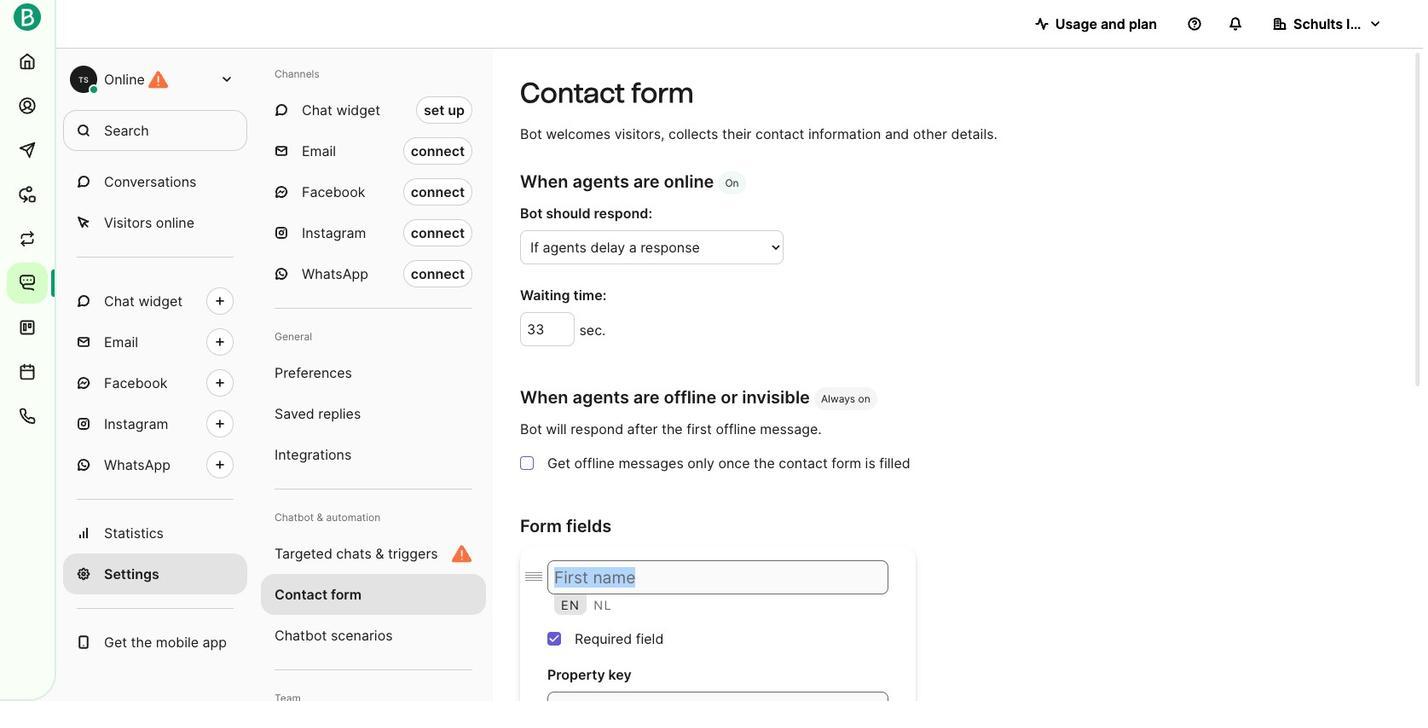 Task type: locate. For each thing, give the bounding box(es) containing it.
1 connect from the top
[[411, 142, 465, 160]]

facebook link
[[63, 363, 247, 404]]

1 vertical spatial the
[[754, 455, 775, 472]]

bot will respond after the first offline message.
[[520, 421, 822, 438]]

visitors online
[[104, 214, 195, 231]]

agents
[[573, 172, 630, 192], [573, 388, 630, 408]]

0 vertical spatial contact form
[[520, 77, 694, 109]]

get down will
[[548, 455, 571, 472]]

is
[[866, 455, 876, 472]]

&
[[317, 511, 323, 524], [376, 545, 384, 562]]

agents for offline
[[573, 388, 630, 408]]

2 vertical spatial bot
[[520, 421, 542, 438]]

email inside "link"
[[104, 334, 138, 351]]

0 horizontal spatial contact form
[[275, 586, 362, 603]]

1 horizontal spatial get
[[548, 455, 571, 472]]

widget left "set"
[[337, 102, 381, 119]]

0 horizontal spatial email
[[104, 334, 138, 351]]

whatsapp inside whatsapp link
[[104, 456, 171, 474]]

2 when from the top
[[520, 388, 569, 408]]

0 vertical spatial instagram
[[302, 224, 366, 241]]

1 vertical spatial online
[[156, 214, 195, 231]]

1 vertical spatial contact
[[275, 586, 328, 603]]

0 vertical spatial chat widget
[[302, 102, 381, 119]]

saved replies link
[[261, 393, 486, 434]]

0 horizontal spatial chat
[[104, 293, 135, 310]]

0 horizontal spatial get
[[104, 634, 127, 651]]

settings link
[[63, 554, 247, 595]]

& inside targeted chats & triggers link
[[376, 545, 384, 562]]

1 horizontal spatial facebook
[[302, 183, 365, 200]]

0 vertical spatial &
[[317, 511, 323, 524]]

chat widget down channels
[[302, 102, 381, 119]]

email down channels
[[302, 142, 336, 160]]

schults inc
[[1294, 15, 1367, 32]]

chatbot up targeted
[[275, 511, 314, 524]]

3 bot from the top
[[520, 421, 542, 438]]

1 vertical spatial when
[[520, 388, 569, 408]]

scenarios
[[331, 627, 393, 644]]

the
[[662, 421, 683, 438], [754, 455, 775, 472], [131, 634, 152, 651]]

1 vertical spatial contact
[[779, 455, 828, 472]]

2 vertical spatial the
[[131, 634, 152, 651]]

get the mobile app link
[[63, 622, 247, 663]]

0 horizontal spatial chat widget
[[104, 293, 183, 310]]

chatbot left scenarios
[[275, 627, 327, 644]]

get offline messages only once the contact form is filled
[[548, 455, 911, 472]]

chatbot for chatbot & automation
[[275, 511, 314, 524]]

0 horizontal spatial &
[[317, 511, 323, 524]]

1 horizontal spatial whatsapp
[[302, 265, 369, 282]]

0 vertical spatial online
[[664, 172, 714, 192]]

bot left "should"
[[520, 205, 543, 222]]

general
[[275, 330, 312, 343]]

waiting time:
[[520, 287, 607, 304]]

0 vertical spatial are
[[634, 172, 660, 192]]

when up will
[[520, 388, 569, 408]]

form fields
[[520, 516, 612, 537]]

contact form down targeted
[[275, 586, 362, 603]]

contact form up welcomes
[[520, 77, 694, 109]]

the left mobile
[[131, 634, 152, 651]]

0 vertical spatial form
[[632, 77, 694, 109]]

1 vertical spatial and
[[886, 125, 910, 142]]

settings
[[104, 566, 159, 583]]

1 vertical spatial email
[[104, 334, 138, 351]]

replies
[[318, 405, 361, 422]]

and inside button
[[1101, 15, 1126, 32]]

0 vertical spatial chat
[[302, 102, 333, 119]]

bot left welcomes
[[520, 125, 542, 142]]

chat widget link
[[63, 281, 247, 322]]

0 horizontal spatial widget
[[139, 293, 183, 310]]

chatbot
[[275, 511, 314, 524], [275, 627, 327, 644]]

widget up 'email' "link"
[[139, 293, 183, 310]]

the left first
[[662, 421, 683, 438]]

form down chats
[[331, 586, 362, 603]]

1 vertical spatial contact form
[[275, 586, 362, 603]]

when
[[520, 172, 569, 192], [520, 388, 569, 408]]

1 vertical spatial &
[[376, 545, 384, 562]]

1 are from the top
[[634, 172, 660, 192]]

their
[[723, 125, 752, 142]]

1 vertical spatial agents
[[573, 388, 630, 408]]

filled
[[880, 455, 911, 472]]

1 vertical spatial whatsapp
[[104, 456, 171, 474]]

1 horizontal spatial contact
[[520, 77, 625, 109]]

2 chatbot from the top
[[275, 627, 327, 644]]

contact
[[756, 125, 805, 142], [779, 455, 828, 472]]

app
[[203, 634, 227, 651]]

& right chats
[[376, 545, 384, 562]]

1 vertical spatial form
[[832, 455, 862, 472]]

contact up welcomes
[[520, 77, 625, 109]]

agents up bot should respond:
[[573, 172, 630, 192]]

targeted chats & triggers
[[275, 545, 438, 562]]

4 connect from the top
[[411, 265, 465, 282]]

email
[[302, 142, 336, 160], [104, 334, 138, 351]]

field
[[636, 631, 664, 648]]

channels
[[275, 67, 320, 80]]

1 horizontal spatial online
[[664, 172, 714, 192]]

always
[[822, 393, 856, 405]]

3 connect from the top
[[411, 224, 465, 241]]

1 horizontal spatial chat
[[302, 102, 333, 119]]

0 horizontal spatial facebook
[[104, 375, 168, 392]]

and left plan
[[1101, 15, 1126, 32]]

contact down targeted
[[275, 586, 328, 603]]

0 vertical spatial chatbot
[[275, 511, 314, 524]]

instagram
[[302, 224, 366, 241], [104, 415, 168, 433]]

1 vertical spatial chatbot
[[275, 627, 327, 644]]

1 agents from the top
[[573, 172, 630, 192]]

chatbot scenarios link
[[261, 615, 486, 656]]

are up after
[[634, 388, 660, 408]]

and left other on the right top of the page
[[886, 125, 910, 142]]

1 horizontal spatial the
[[662, 421, 683, 438]]

1 horizontal spatial chat widget
[[302, 102, 381, 119]]

1 chatbot from the top
[[275, 511, 314, 524]]

whatsapp down instagram link at left bottom
[[104, 456, 171, 474]]

the right once
[[754, 455, 775, 472]]

connect
[[411, 142, 465, 160], [411, 183, 465, 200], [411, 224, 465, 241], [411, 265, 465, 282]]

2 vertical spatial offline
[[575, 455, 615, 472]]

offline down respond
[[575, 455, 615, 472]]

online down conversations 'link'
[[156, 214, 195, 231]]

1 vertical spatial instagram
[[104, 415, 168, 433]]

contact right their
[[756, 125, 805, 142]]

bot left will
[[520, 421, 542, 438]]

chat up 'email' "link"
[[104, 293, 135, 310]]

bot
[[520, 125, 542, 142], [520, 205, 543, 222], [520, 421, 542, 438]]

1 when from the top
[[520, 172, 569, 192]]

and
[[1101, 15, 1126, 32], [886, 125, 910, 142]]

statistics
[[104, 525, 164, 542]]

0 vertical spatial contact
[[520, 77, 625, 109]]

search
[[104, 122, 149, 139]]

agents up respond
[[573, 388, 630, 408]]

offline up first
[[664, 388, 717, 408]]

preferences
[[275, 364, 352, 381]]

get
[[548, 455, 571, 472], [104, 634, 127, 651]]

chatbot for chatbot scenarios
[[275, 627, 327, 644]]

offline down or
[[716, 421, 757, 438]]

0 horizontal spatial contact
[[275, 586, 328, 603]]

1 vertical spatial are
[[634, 388, 660, 408]]

widget
[[337, 102, 381, 119], [139, 293, 183, 310]]

2 vertical spatial form
[[331, 586, 362, 603]]

0 horizontal spatial online
[[156, 214, 195, 231]]

0 vertical spatial get
[[548, 455, 571, 472]]

0 vertical spatial agents
[[573, 172, 630, 192]]

integrations link
[[261, 434, 486, 475]]

form left is
[[832, 455, 862, 472]]

get left mobile
[[104, 634, 127, 651]]

chat widget up 'email' "link"
[[104, 293, 183, 310]]

0 vertical spatial whatsapp
[[302, 265, 369, 282]]

1 horizontal spatial widget
[[337, 102, 381, 119]]

online
[[664, 172, 714, 192], [156, 214, 195, 231]]

whatsapp up general
[[302, 265, 369, 282]]

2 are from the top
[[634, 388, 660, 408]]

chat
[[302, 102, 333, 119], [104, 293, 135, 310]]

1 bot from the top
[[520, 125, 542, 142]]

whatsapp link
[[63, 445, 247, 485]]

& left automation
[[317, 511, 323, 524]]

2 bot from the top
[[520, 205, 543, 222]]

offline
[[664, 388, 717, 408], [716, 421, 757, 438], [575, 455, 615, 472]]

search link
[[63, 110, 247, 151]]

1 vertical spatial offline
[[716, 421, 757, 438]]

0 vertical spatial offline
[[664, 388, 717, 408]]

are
[[634, 172, 660, 192], [634, 388, 660, 408]]

email up facebook link
[[104, 334, 138, 351]]

are up respond:
[[634, 172, 660, 192]]

0 vertical spatial and
[[1101, 15, 1126, 32]]

2 agents from the top
[[573, 388, 630, 408]]

property key
[[548, 667, 632, 684]]

form up "visitors,"
[[632, 77, 694, 109]]

2 connect from the top
[[411, 183, 465, 200]]

when up "should"
[[520, 172, 569, 192]]

0 vertical spatial bot
[[520, 125, 542, 142]]

chat widget
[[302, 102, 381, 119], [104, 293, 183, 310]]

saved replies
[[275, 405, 361, 422]]

1 horizontal spatial &
[[376, 545, 384, 562]]

nl button
[[587, 595, 620, 615]]

connect for whatsapp
[[411, 265, 465, 282]]

mobile
[[156, 634, 199, 651]]

facebook
[[302, 183, 365, 200], [104, 375, 168, 392]]

1 horizontal spatial instagram
[[302, 224, 366, 241]]

contact form
[[520, 77, 694, 109], [275, 586, 362, 603]]

online left on at the right
[[664, 172, 714, 192]]

0 horizontal spatial the
[[131, 634, 152, 651]]

contact down message.
[[779, 455, 828, 472]]

0 horizontal spatial whatsapp
[[104, 456, 171, 474]]

1 vertical spatial bot
[[520, 205, 543, 222]]

0 horizontal spatial and
[[886, 125, 910, 142]]

online
[[104, 71, 145, 88]]

chat down channels
[[302, 102, 333, 119]]

1 horizontal spatial email
[[302, 142, 336, 160]]

1 horizontal spatial contact form
[[520, 77, 694, 109]]

1 vertical spatial get
[[104, 634, 127, 651]]

0 vertical spatial the
[[662, 421, 683, 438]]

1 horizontal spatial and
[[1101, 15, 1126, 32]]

set up
[[424, 102, 465, 119]]

0 vertical spatial email
[[302, 142, 336, 160]]

0 vertical spatial when
[[520, 172, 569, 192]]



Task type: describe. For each thing, give the bounding box(es) containing it.
inc
[[1347, 15, 1367, 32]]

connect for instagram
[[411, 224, 465, 241]]

get for get the mobile app
[[104, 634, 127, 651]]

1 vertical spatial facebook
[[104, 375, 168, 392]]

welcomes
[[546, 125, 611, 142]]

bot welcomes visitors, collects their contact information and other details.
[[520, 125, 998, 142]]

collects
[[669, 125, 719, 142]]

will
[[546, 421, 567, 438]]

bot for bot welcomes visitors, collects their contact information and other details.
[[520, 125, 542, 142]]

form
[[520, 516, 562, 537]]

message.
[[760, 421, 822, 438]]

chats
[[336, 545, 372, 562]]

integrations
[[275, 446, 352, 463]]

connect for email
[[411, 142, 465, 160]]

1 vertical spatial chat
[[104, 293, 135, 310]]

invisible
[[743, 388, 810, 408]]

statistics link
[[63, 513, 247, 554]]

nl
[[594, 598, 613, 613]]

schults
[[1294, 15, 1344, 32]]

required
[[575, 631, 632, 648]]

other
[[914, 125, 948, 142]]

email link
[[63, 322, 247, 363]]

key
[[609, 667, 632, 684]]

targeted
[[275, 545, 333, 562]]

preferences link
[[261, 352, 486, 393]]

1 vertical spatial widget
[[139, 293, 183, 310]]

agents for online
[[573, 172, 630, 192]]

only
[[688, 455, 715, 472]]

required field
[[575, 631, 664, 648]]

up
[[448, 102, 465, 119]]

triggers
[[388, 545, 438, 562]]

visitors online link
[[63, 202, 247, 243]]

or
[[721, 388, 738, 408]]

messages
[[619, 455, 684, 472]]

fields
[[566, 516, 612, 537]]

respond
[[571, 421, 624, 438]]

sec.
[[580, 322, 606, 339]]

1 horizontal spatial form
[[632, 77, 694, 109]]

bot for bot should respond:
[[520, 205, 543, 222]]

Waiting time: number field
[[520, 312, 575, 347]]

chatbot & automation
[[275, 511, 381, 524]]

usage and plan button
[[1022, 7, 1171, 41]]

on
[[859, 393, 871, 405]]

on
[[726, 177, 739, 189]]

once
[[719, 455, 750, 472]]

when agents are online
[[520, 172, 714, 192]]

instagram link
[[63, 404, 247, 445]]

usage
[[1056, 15, 1098, 32]]

automation
[[326, 511, 381, 524]]

conversations link
[[63, 161, 247, 202]]

bot should respond:
[[520, 205, 653, 222]]

get the mobile app
[[104, 634, 227, 651]]

chatbot scenarios
[[275, 627, 393, 644]]

0 horizontal spatial form
[[331, 586, 362, 603]]

should
[[546, 205, 591, 222]]

targeted chats & triggers link
[[261, 533, 486, 574]]

First name text field
[[548, 561, 889, 595]]

0 vertical spatial widget
[[337, 102, 381, 119]]

visitors,
[[615, 125, 665, 142]]

visitors
[[104, 214, 152, 231]]

2 horizontal spatial the
[[754, 455, 775, 472]]

bot for bot will respond after the first offline message.
[[520, 421, 542, 438]]

ts
[[79, 75, 89, 84]]

1 vertical spatial chat widget
[[104, 293, 183, 310]]

are for online
[[634, 172, 660, 192]]

time:
[[574, 287, 607, 304]]

en
[[561, 598, 580, 613]]

are for offline
[[634, 388, 660, 408]]

always on
[[822, 393, 871, 405]]

when for when agents are online
[[520, 172, 569, 192]]

first
[[687, 421, 712, 438]]

0 vertical spatial facebook
[[302, 183, 365, 200]]

information
[[809, 125, 882, 142]]

details.
[[952, 125, 998, 142]]

connect for facebook
[[411, 183, 465, 200]]

after
[[628, 421, 658, 438]]

when for when agents are offline or invisible
[[520, 388, 569, 408]]

contact form link
[[261, 574, 486, 615]]

en button
[[555, 595, 587, 615]]

saved
[[275, 405, 315, 422]]

when agents are offline or invisible
[[520, 388, 810, 408]]

get for get offline messages only once the contact form is filled
[[548, 455, 571, 472]]

property
[[548, 667, 605, 684]]

conversations
[[104, 173, 197, 190]]

usage and plan
[[1056, 15, 1158, 32]]

0 horizontal spatial instagram
[[104, 415, 168, 433]]

set
[[424, 102, 445, 119]]

waiting
[[520, 287, 570, 304]]

0 vertical spatial contact
[[756, 125, 805, 142]]

respond:
[[594, 205, 653, 222]]

schults inc button
[[1260, 7, 1397, 41]]

2 horizontal spatial form
[[832, 455, 862, 472]]

plan
[[1129, 15, 1158, 32]]



Task type: vqa. For each thing, say whether or not it's contained in the screenshot.


